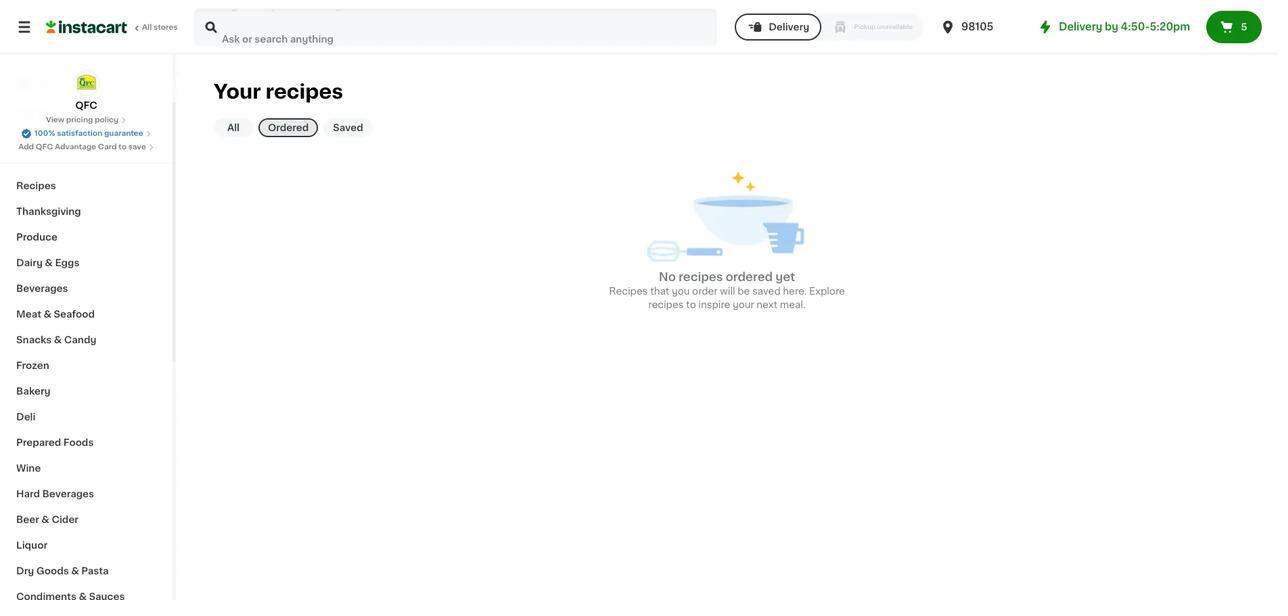 Task type: locate. For each thing, give the bounding box(es) containing it.
1 vertical spatial to
[[686, 301, 696, 310]]

recipes up thanksgiving
[[16, 181, 56, 191]]

0 horizontal spatial qfc
[[36, 143, 53, 151]]

produce
[[16, 233, 57, 242]]

qfc up view pricing policy link
[[75, 101, 97, 110]]

5
[[1241, 22, 1247, 32]]

save
[[128, 143, 146, 151]]

98105
[[961, 22, 994, 32]]

to down 'you'
[[686, 301, 696, 310]]

goods
[[36, 567, 69, 576]]

1 horizontal spatial delivery
[[1059, 22, 1102, 32]]

& right beer
[[42, 516, 49, 525]]

recipes down that
[[648, 301, 684, 310]]

recipes
[[16, 181, 56, 191], [609, 287, 648, 297]]

buy
[[38, 106, 57, 116]]

beverages down dairy & eggs
[[16, 284, 68, 294]]

0 horizontal spatial recipes
[[16, 181, 56, 191]]

& left "pasta"
[[71, 567, 79, 576]]

&
[[45, 258, 53, 268], [44, 310, 52, 319], [54, 336, 62, 345], [42, 516, 49, 525], [71, 567, 79, 576]]

& inside the meat & seafood link
[[44, 310, 52, 319]]

& inside snacks & candy link
[[54, 336, 62, 345]]

meat
[[16, 310, 41, 319]]

prepared foods
[[16, 438, 94, 448]]

all for all stores
[[142, 24, 152, 31]]

view pricing policy link
[[46, 115, 127, 126]]

view
[[46, 116, 64, 124]]

None search field
[[193, 8, 717, 46]]

deli
[[16, 413, 36, 422]]

yet
[[776, 272, 795, 283]]

delivery inside the delivery by 4:50-5:20pm link
[[1059, 22, 1102, 32]]

1 horizontal spatial recipes
[[609, 287, 648, 297]]

beverages
[[16, 284, 68, 294], [42, 490, 94, 499]]

beer
[[16, 516, 39, 525]]

& left candy
[[54, 336, 62, 345]]

your
[[733, 301, 754, 310]]

1 vertical spatial recipes
[[679, 272, 723, 283]]

eggs
[[55, 258, 79, 268]]

2 vertical spatial recipes
[[648, 301, 684, 310]]

candy
[[64, 336, 96, 345]]

qfc down lists
[[36, 143, 53, 151]]

hard beverages link
[[8, 482, 164, 507]]

pasta
[[81, 567, 109, 576]]

& for dairy
[[45, 258, 53, 268]]

wine
[[16, 464, 41, 474]]

& left eggs
[[45, 258, 53, 268]]

meat & seafood link
[[8, 302, 164, 327]]

to down "guarantee"
[[118, 143, 126, 151]]

liquor link
[[8, 533, 164, 559]]

foods
[[63, 438, 94, 448]]

1 vertical spatial recipes
[[609, 287, 648, 297]]

deli link
[[8, 405, 164, 430]]

recipes left that
[[609, 287, 648, 297]]

qfc link
[[73, 70, 99, 112]]

0 vertical spatial recipes
[[266, 82, 343, 101]]

all inside filters option group
[[227, 123, 240, 133]]

1 horizontal spatial all
[[227, 123, 240, 133]]

0 vertical spatial all
[[142, 24, 152, 31]]

delivery
[[1059, 22, 1102, 32], [769, 22, 809, 32]]

dry
[[16, 567, 34, 576]]

beverages up cider
[[42, 490, 94, 499]]

cider
[[52, 516, 79, 525]]

to inside no recipes ordered yet recipes that you order will be saved here. explore recipes to inspire your next meal.
[[686, 301, 696, 310]]

all
[[142, 24, 152, 31], [227, 123, 240, 133]]

recipes up filters option group
[[266, 82, 343, 101]]

order
[[692, 287, 718, 297]]

stores
[[154, 24, 178, 31]]

again
[[68, 106, 95, 116]]

hard
[[16, 490, 40, 499]]

& right meat
[[44, 310, 52, 319]]

delivery by 4:50-5:20pm link
[[1037, 19, 1190, 35]]

beer & cider link
[[8, 507, 164, 533]]

all left the stores
[[142, 24, 152, 31]]

lists
[[38, 133, 61, 143]]

your recipes
[[214, 82, 343, 101]]

add qfc advantage card to save link
[[18, 142, 154, 153]]

you
[[672, 287, 690, 297]]

qfc logo image
[[73, 70, 99, 96]]

saved
[[333, 123, 363, 133]]

delivery inside delivery button
[[769, 22, 809, 32]]

5 button
[[1206, 11, 1262, 43]]

dairy & eggs
[[16, 258, 79, 268]]

shop
[[38, 79, 63, 89]]

1 vertical spatial all
[[227, 123, 240, 133]]

all stores link
[[46, 8, 179, 46]]

guarantee
[[104, 130, 143, 137]]

next
[[757, 301, 778, 310]]

all down your
[[227, 123, 240, 133]]

0 horizontal spatial to
[[118, 143, 126, 151]]

recipes for your
[[266, 82, 343, 101]]

wine link
[[8, 456, 164, 482]]

& inside dry goods & pasta link
[[71, 567, 79, 576]]

1 horizontal spatial qfc
[[75, 101, 97, 110]]

recipes
[[266, 82, 343, 101], [679, 272, 723, 283], [648, 301, 684, 310]]

1 horizontal spatial to
[[686, 301, 696, 310]]

0 horizontal spatial all
[[142, 24, 152, 31]]

& inside beer & cider link
[[42, 516, 49, 525]]

1 vertical spatial qfc
[[36, 143, 53, 151]]

recipes up order
[[679, 272, 723, 283]]

seafood
[[54, 310, 95, 319]]

& inside dairy & eggs link
[[45, 258, 53, 268]]

inspire
[[698, 301, 730, 310]]

view pricing policy
[[46, 116, 118, 124]]

0 horizontal spatial delivery
[[769, 22, 809, 32]]

lists link
[[8, 124, 164, 152]]

thanksgiving link
[[8, 199, 164, 225]]

to
[[118, 143, 126, 151], [686, 301, 696, 310]]

recipes for no
[[679, 272, 723, 283]]

beer & cider
[[16, 516, 79, 525]]

100% satisfaction guarantee button
[[21, 126, 151, 139]]



Task type: describe. For each thing, give the bounding box(es) containing it.
add qfc advantage card to save
[[18, 143, 146, 151]]

& for snacks
[[54, 336, 62, 345]]

frozen link
[[8, 353, 164, 379]]

all for all
[[227, 123, 240, 133]]

recipes link
[[8, 173, 164, 199]]

no recipes ordered yet recipes that you order will be saved here. explore recipes to inspire your next meal.
[[609, 272, 845, 310]]

instacart logo image
[[46, 19, 127, 35]]

0 vertical spatial to
[[118, 143, 126, 151]]

ordered
[[726, 272, 773, 283]]

meal.
[[780, 301, 806, 310]]

no
[[659, 272, 676, 283]]

1 vertical spatial beverages
[[42, 490, 94, 499]]

your
[[214, 82, 261, 101]]

prepared
[[16, 438, 61, 448]]

qfc inside add qfc advantage card to save link
[[36, 143, 53, 151]]

prepared foods link
[[8, 430, 164, 456]]

beverages link
[[8, 276, 164, 302]]

satisfaction
[[57, 130, 102, 137]]

delivery button
[[735, 14, 822, 41]]

advantage
[[55, 143, 96, 151]]

add
[[18, 143, 34, 151]]

0 vertical spatial beverages
[[16, 284, 68, 294]]

ordered
[[268, 123, 309, 133]]

recipes inside no recipes ordered yet recipes that you order will be saved here. explore recipes to inspire your next meal.
[[609, 287, 648, 297]]

meat & seafood
[[16, 310, 95, 319]]

card
[[98, 143, 117, 151]]

snacks & candy
[[16, 336, 96, 345]]

pricing
[[66, 116, 93, 124]]

thanksgiving
[[16, 207, 81, 216]]

all stores
[[142, 24, 178, 31]]

hard beverages
[[16, 490, 94, 499]]

buy it again
[[38, 106, 95, 116]]

& for beer
[[42, 516, 49, 525]]

bakery link
[[8, 379, 164, 405]]

dairy
[[16, 258, 43, 268]]

explore
[[809, 287, 845, 297]]

service type group
[[735, 14, 924, 41]]

100%
[[35, 130, 55, 137]]

delivery for delivery
[[769, 22, 809, 32]]

& for meat
[[44, 310, 52, 319]]

Search field
[[195, 9, 716, 45]]

delivery by 4:50-5:20pm
[[1059, 22, 1190, 32]]

dry goods & pasta
[[16, 567, 109, 576]]

5:20pm
[[1150, 22, 1190, 32]]

will
[[720, 287, 735, 297]]

it
[[59, 106, 66, 116]]

liquor
[[16, 541, 47, 551]]

policy
[[95, 116, 118, 124]]

frozen
[[16, 361, 49, 371]]

0 vertical spatial qfc
[[75, 101, 97, 110]]

saved
[[752, 287, 781, 297]]

4:50-
[[1121, 22, 1150, 32]]

here.
[[783, 287, 807, 297]]

filters option group
[[214, 116, 373, 140]]

bakery
[[16, 387, 50, 396]]

shop link
[[8, 70, 164, 97]]

snacks & candy link
[[8, 327, 164, 353]]

dry goods & pasta link
[[8, 559, 164, 585]]

100% satisfaction guarantee
[[35, 130, 143, 137]]

produce link
[[8, 225, 164, 250]]

by
[[1105, 22, 1118, 32]]

snacks
[[16, 336, 52, 345]]

delivery for delivery by 4:50-5:20pm
[[1059, 22, 1102, 32]]

0 vertical spatial recipes
[[16, 181, 56, 191]]

98105 button
[[940, 8, 1021, 46]]

that
[[650, 287, 669, 297]]

buy it again link
[[8, 97, 164, 124]]

dairy & eggs link
[[8, 250, 164, 276]]

be
[[738, 287, 750, 297]]



Task type: vqa. For each thing, say whether or not it's contained in the screenshot.
No
yes



